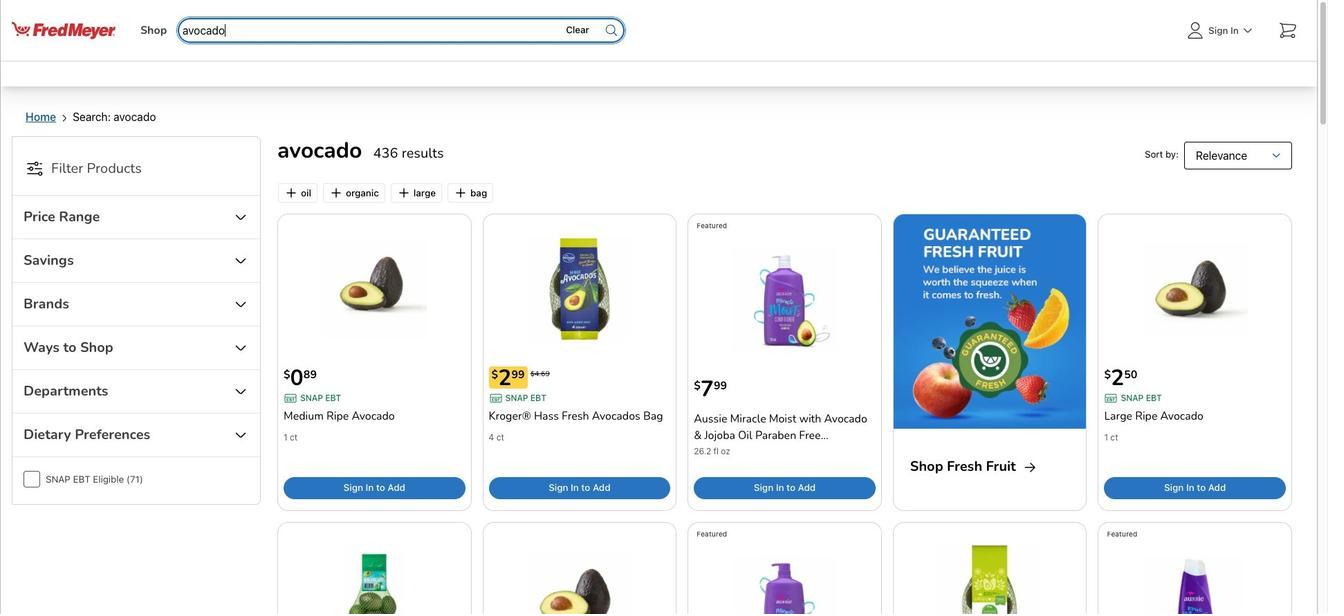 Task type: locate. For each thing, give the bounding box(es) containing it.
3 snap e b t eligible item element from the left
[[1121, 392, 1162, 406]]

0 horizontal spatial snap e b t eligible item element
[[300, 392, 341, 406]]

large ripe avocado image
[[1143, 244, 1248, 335]]

aussie miracle moist with avocado & jojo oil parable-free shampoo image
[[732, 556, 838, 615]]

kroger® hass fresh avocados bag image
[[527, 237, 632, 342]]

1 snap e b t eligible item element from the left
[[300, 392, 341, 406]]

aussie paraben-free miracle moist avocado & jojoba oil conditioner image
[[1143, 556, 1248, 615]]

open the savings filter element
[[24, 251, 74, 271]]

2 snap e b t eligible item element from the left
[[506, 392, 547, 406]]

None search field
[[176, 0, 626, 61]]

mini avocados bag image
[[342, 545, 407, 615]]

open the brands filter element
[[24, 294, 69, 315]]

sale: $2.99 discounted from $4.69 element
[[489, 363, 553, 393]]

1 horizontal spatial snap e b t eligible item element
[[506, 392, 547, 406]]

2 horizontal spatial snap e b t eligible item element
[[1121, 392, 1162, 406]]

snap e b t eligible item element for large ripe avocado image
[[1121, 392, 1162, 406]]

snap e b t eligible item element
[[300, 392, 341, 406], [506, 392, 547, 406], [1121, 392, 1162, 406]]



Task type: vqa. For each thing, say whether or not it's contained in the screenshot.
Open the Brands filter ELEMENT
yes



Task type: describe. For each thing, give the bounding box(es) containing it.
aussie miracle moist with avocado & jojoba oil paraben free conditioner image
[[732, 248, 838, 353]]

fredmeyer logo image
[[12, 11, 116, 50]]

simple truth organic™ hass avocados image
[[938, 545, 1043, 615]]

snap e b t eligible item element for medium ripe avocado image
[[300, 392, 341, 406]]

open the ways to shop filter element
[[24, 338, 113, 358]]

open the price range filter element
[[24, 207, 100, 228]]

open the departments filter element
[[24, 381, 108, 402]]

avocado image
[[527, 552, 632, 615]]

open the dietary preferences filter element
[[24, 425, 150, 446]]

snap e b t eligible item element for kroger® hass fresh avocados bag image
[[506, 392, 547, 406]]

account menu image
[[1185, 19, 1207, 42]]

Search search field
[[176, 17, 626, 44]]

medium ripe avocado image
[[322, 239, 427, 340]]

shop fresh fruit image
[[894, 215, 1087, 429]]

SNAP EBT Eligible checkbox
[[24, 471, 40, 488]]

search image
[[603, 22, 620, 39]]



